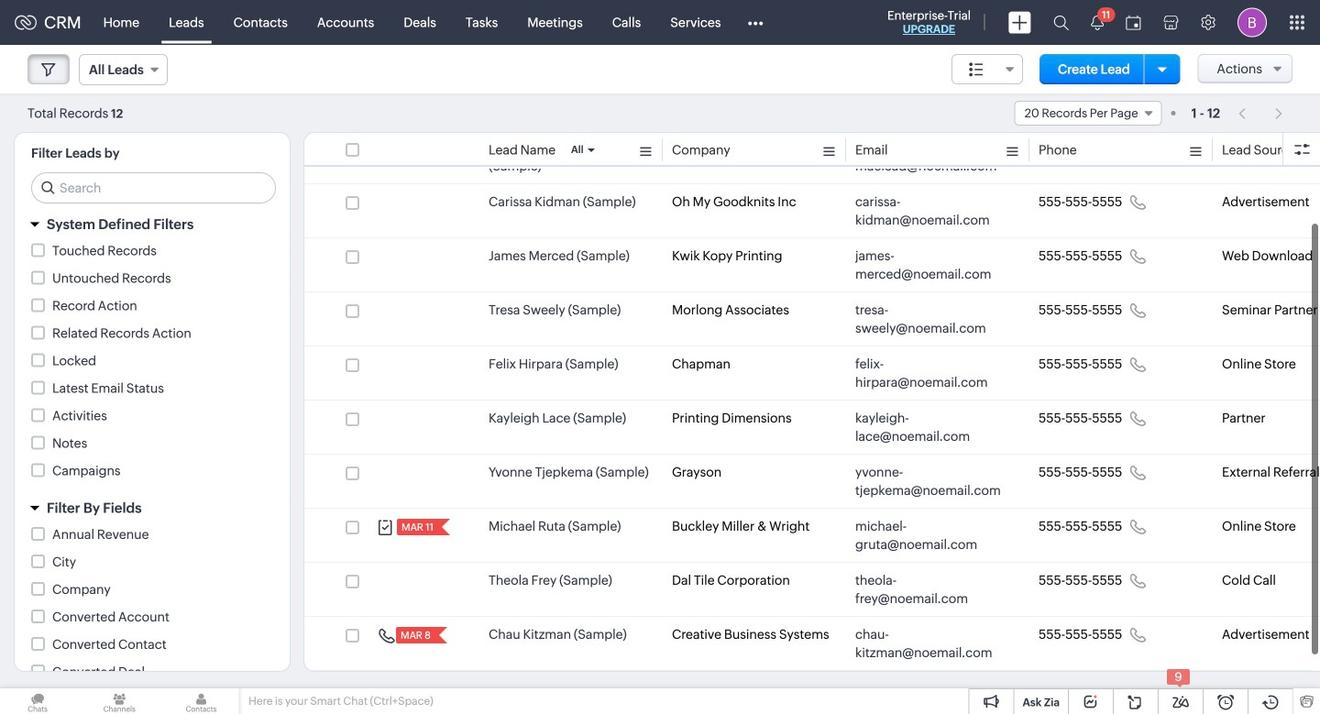 Task type: locate. For each thing, give the bounding box(es) containing it.
search image
[[1054, 15, 1069, 30]]

profile image
[[1238, 8, 1267, 37]]

size image
[[969, 61, 984, 78]]

logo image
[[15, 15, 37, 30]]

signals element
[[1080, 0, 1115, 45]]

search element
[[1043, 0, 1080, 45]]

profile element
[[1227, 0, 1278, 44]]

create menu element
[[998, 0, 1043, 44]]

channels image
[[82, 689, 157, 714]]

None field
[[79, 54, 168, 85], [952, 54, 1024, 84], [1015, 101, 1162, 126], [79, 54, 168, 85], [1015, 101, 1162, 126]]

row group
[[304, 59, 1320, 671]]

navigation
[[1230, 100, 1293, 127]]

none field size
[[952, 54, 1024, 84]]



Task type: vqa. For each thing, say whether or not it's contained in the screenshot.
bottommost ZIA
no



Task type: describe. For each thing, give the bounding box(es) containing it.
chats image
[[0, 689, 75, 714]]

Search text field
[[32, 173, 275, 203]]

contacts image
[[164, 689, 239, 714]]

calendar image
[[1126, 15, 1142, 30]]

Other Modules field
[[736, 8, 775, 37]]

create menu image
[[1009, 11, 1032, 33]]



